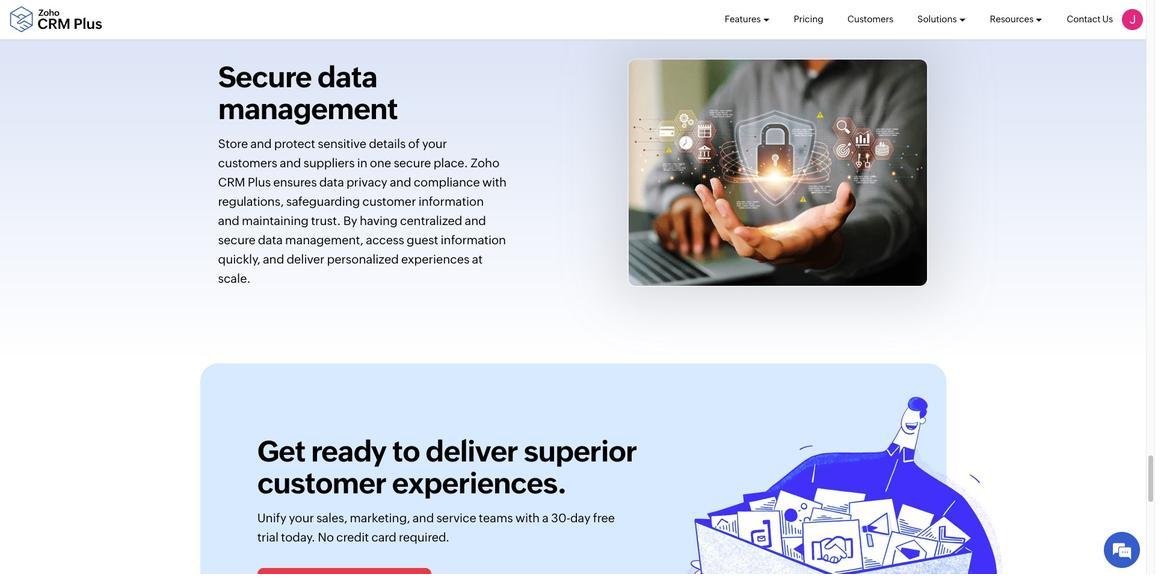 Task type: describe. For each thing, give the bounding box(es) containing it.
having
[[360, 213, 398, 227]]

credit
[[336, 530, 369, 544]]

details
[[369, 136, 406, 150]]

zoho crmplus logo image
[[9, 6, 102, 33]]

sensitive
[[318, 136, 367, 150]]

and down the regulations, at the left top of page
[[218, 213, 239, 227]]

superior
[[524, 435, 637, 468]]

0 horizontal spatial secure
[[218, 233, 256, 247]]

2 vertical spatial data
[[258, 233, 283, 247]]

regulations,
[[218, 194, 284, 208]]

protect
[[274, 136, 315, 150]]

trust.
[[311, 213, 341, 227]]

and right quickly, at left top
[[263, 252, 284, 266]]

get
[[257, 435, 305, 468]]

get ready to deliver superior customer experiences.
[[257, 435, 637, 500]]

james peterson image
[[1122, 9, 1143, 30]]

customers link
[[848, 0, 894, 39]]

ensures
[[273, 175, 317, 189]]

of
[[408, 136, 420, 150]]

unify
[[257, 511, 287, 525]]

unify your sales, marketing, and service teams with a 30-day free trial today. no credit card required.
[[257, 511, 615, 544]]

safeguarding
[[286, 194, 360, 208]]

solutions link
[[918, 0, 966, 39]]

1 vertical spatial data
[[319, 175, 344, 189]]

30-
[[551, 511, 570, 525]]

privacy
[[347, 175, 388, 189]]

experiences
[[401, 252, 470, 266]]

customer inside store and protect sensitive details of your customers and suppliers in one secure place. zoho crm plus ensures data privacy and compliance with regulations, safeguarding customer information and maintaining trust. by having centralized and secure data management, access guest information quickly, and deliver personalized experiences at scale.
[[363, 194, 416, 208]]

customers
[[218, 156, 277, 170]]

sales,
[[316, 511, 347, 525]]

experiences.
[[392, 466, 566, 500]]

customer inside get ready to deliver superior customer experiences.
[[257, 466, 386, 500]]

data inside secure data management
[[317, 60, 377, 94]]

scale.
[[218, 271, 251, 285]]

with inside store and protect sensitive details of your customers and suppliers in one secure place. zoho crm plus ensures data privacy and compliance with regulations, safeguarding customer information and maintaining trust. by having centralized and secure data management, access guest information quickly, and deliver personalized experiences at scale.
[[482, 175, 507, 189]]

pricing link
[[794, 0, 824, 39]]

free
[[593, 511, 615, 525]]

features link
[[725, 0, 770, 39]]

required.
[[399, 530, 450, 544]]

1 vertical spatial information
[[441, 233, 506, 247]]

contact us link
[[1067, 0, 1113, 39]]

management
[[218, 92, 398, 126]]

guest
[[407, 233, 438, 247]]

deliver inside store and protect sensitive details of your customers and suppliers in one secure place. zoho crm plus ensures data privacy and compliance with regulations, safeguarding customer information and maintaining trust. by having centralized and secure data management, access guest information quickly, and deliver personalized experiences at scale.
[[287, 252, 325, 266]]

crm
[[218, 175, 245, 189]]

day
[[570, 511, 591, 525]]

card
[[371, 530, 397, 544]]



Task type: vqa. For each thing, say whether or not it's contained in the screenshot.
Singapore
no



Task type: locate. For each thing, give the bounding box(es) containing it.
customer
[[363, 194, 416, 208], [257, 466, 386, 500]]

management,
[[285, 233, 363, 247]]

and down the one
[[390, 175, 411, 189]]

secure
[[394, 156, 431, 170], [218, 233, 256, 247]]

0 horizontal spatial deliver
[[287, 252, 325, 266]]

store and protect sensitive details of your customers and suppliers in one secure place. zoho crm plus ensures data privacy and compliance with regulations, safeguarding customer information and maintaining trust. by having centralized and secure data management, access guest information quickly, and deliver personalized experiences at scale.
[[218, 136, 507, 285]]

quickly,
[[218, 252, 260, 266]]

resources link
[[990, 0, 1043, 39]]

personalized
[[327, 252, 399, 266]]

1 horizontal spatial your
[[422, 136, 447, 150]]

with
[[482, 175, 507, 189], [516, 511, 540, 525]]

1 horizontal spatial with
[[516, 511, 540, 525]]

ready
[[311, 435, 387, 468]]

suppliers
[[304, 156, 355, 170]]

and up at
[[465, 213, 486, 227]]

1 horizontal spatial secure
[[394, 156, 431, 170]]

features
[[725, 14, 761, 24]]

maintaining
[[242, 213, 309, 227]]

no
[[318, 530, 334, 544]]

solutions
[[918, 14, 957, 24]]

one
[[370, 156, 391, 170]]

and down protect
[[280, 156, 301, 170]]

information up at
[[441, 233, 506, 247]]

your
[[422, 136, 447, 150], [289, 511, 314, 525]]

and
[[250, 136, 272, 150], [280, 156, 301, 170], [390, 175, 411, 189], [218, 213, 239, 227], [465, 213, 486, 227], [263, 252, 284, 266], [413, 511, 434, 525]]

teams
[[479, 511, 513, 525]]

your up today.
[[289, 511, 314, 525]]

by
[[343, 213, 357, 227]]

0 vertical spatial information
[[419, 194, 484, 208]]

place.
[[434, 156, 468, 170]]

information down compliance
[[419, 194, 484, 208]]

data
[[317, 60, 377, 94], [319, 175, 344, 189], [258, 233, 283, 247]]

pricing
[[794, 14, 824, 24]]

deliver inside get ready to deliver superior customer experiences.
[[426, 435, 518, 468]]

your inside store and protect sensitive details of your customers and suppliers in one secure place. zoho crm plus ensures data privacy and compliance with regulations, safeguarding customer information and maintaining trust. by having centralized and secure data management, access guest information quickly, and deliver personalized experiences at scale.
[[422, 136, 447, 150]]

0 vertical spatial with
[[482, 175, 507, 189]]

privacy and data management image
[[627, 58, 928, 287]]

secure down of
[[394, 156, 431, 170]]

resources
[[990, 14, 1034, 24]]

information
[[419, 194, 484, 208], [441, 233, 506, 247]]

compliance
[[414, 175, 480, 189]]

store
[[218, 136, 248, 150]]

at
[[472, 252, 483, 266]]

contact
[[1067, 14, 1101, 24]]

trial
[[257, 530, 279, 544]]

1 vertical spatial with
[[516, 511, 540, 525]]

with left a
[[516, 511, 540, 525]]

0 vertical spatial deliver
[[287, 252, 325, 266]]

1 vertical spatial customer
[[257, 466, 386, 500]]

zoho
[[471, 156, 500, 170]]

customer up "sales,"
[[257, 466, 386, 500]]

1 horizontal spatial deliver
[[426, 435, 518, 468]]

0 horizontal spatial with
[[482, 175, 507, 189]]

and up required.
[[413, 511, 434, 525]]

1 vertical spatial secure
[[218, 233, 256, 247]]

0 vertical spatial your
[[422, 136, 447, 150]]

access
[[366, 233, 404, 247]]

centralized
[[400, 213, 462, 227]]

customer up having
[[363, 194, 416, 208]]

secure data management
[[218, 60, 398, 126]]

to
[[392, 435, 420, 468]]

marketing,
[[350, 511, 410, 525]]

us
[[1103, 14, 1113, 24]]

0 vertical spatial secure
[[394, 156, 431, 170]]

1 vertical spatial your
[[289, 511, 314, 525]]

1 vertical spatial deliver
[[426, 435, 518, 468]]

secure up quickly, at left top
[[218, 233, 256, 247]]

today.
[[281, 530, 315, 544]]

customers
[[848, 14, 894, 24]]

plus
[[248, 175, 271, 189]]

a
[[542, 511, 549, 525]]

0 vertical spatial customer
[[363, 194, 416, 208]]

0 horizontal spatial your
[[289, 511, 314, 525]]

0 vertical spatial data
[[317, 60, 377, 94]]

with down zoho
[[482, 175, 507, 189]]

your inside unify your sales, marketing, and service teams with a 30-day free trial today. no credit card required.
[[289, 511, 314, 525]]

with inside unify your sales, marketing, and service teams with a 30-day free trial today. no credit card required.
[[516, 511, 540, 525]]

and inside unify your sales, marketing, and service teams with a 30-day free trial today. no credit card required.
[[413, 511, 434, 525]]

contact us
[[1067, 14, 1113, 24]]

your right of
[[422, 136, 447, 150]]

secure
[[218, 60, 312, 94]]

and up customers at top left
[[250, 136, 272, 150]]

in
[[357, 156, 368, 170]]

deliver
[[287, 252, 325, 266], [426, 435, 518, 468]]

service
[[436, 511, 476, 525]]



